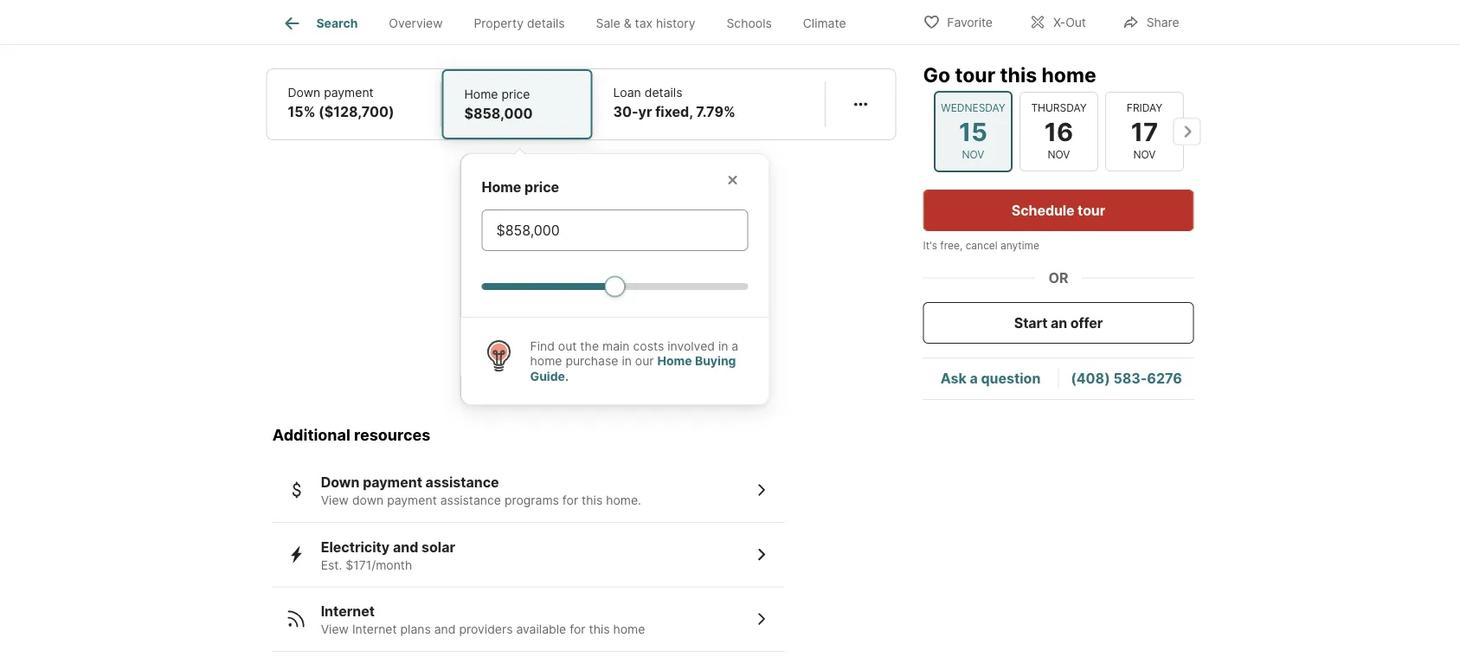 Task type: describe. For each thing, give the bounding box(es) containing it.
7.79%
[[696, 103, 736, 120]]

internet view internet plans and providers available for this home
[[321, 603, 646, 637]]

go
[[924, 62, 951, 87]]

tour for schedule
[[1078, 202, 1106, 219]]

down payment assistance view down payment assistance programs for this home.
[[321, 474, 642, 508]]

history
[[656, 16, 696, 31]]

schools
[[727, 16, 772, 31]]

tax
[[635, 16, 653, 31]]

search
[[316, 16, 358, 31]]

583-
[[1114, 370, 1148, 387]]

view inside internet view internet plans and providers available for this home
[[321, 622, 349, 637]]

home inside internet view internet plans and providers available for this home
[[614, 622, 646, 637]]

2 vertical spatial payment
[[387, 493, 437, 508]]

property details
[[474, 16, 565, 31]]

friday 17 nov
[[1127, 102, 1163, 161]]

fixed,
[[656, 103, 693, 120]]

start
[[1015, 314, 1048, 331]]

$456
[[541, 22, 575, 38]]

30-
[[613, 103, 639, 120]]

loan details 30-yr fixed, 7.79%
[[613, 85, 736, 120]]

home buying guide.
[[530, 354, 736, 384]]

0 vertical spatial internet
[[321, 603, 375, 620]]

share button
[[1108, 4, 1195, 39]]

resources
[[354, 425, 431, 444]]

additional
[[272, 425, 351, 444]]

0 vertical spatial this
[[1001, 62, 1038, 87]]

mortgage
[[287, 22, 351, 38]]

15
[[959, 116, 988, 147]]

find out the main costs involved in a home purchase in our
[[530, 338, 739, 368]]

anytime
[[1001, 239, 1040, 252]]

climate
[[803, 16, 847, 31]]

it's free, cancel anytime
[[924, 239, 1040, 252]]

down payment 15% ($128,700)
[[288, 85, 394, 120]]

overview
[[389, 16, 443, 31]]

friday
[[1127, 102, 1163, 114]]

details for property details
[[527, 16, 565, 31]]

details for loan details 30-yr fixed, 7.79%
[[645, 85, 683, 99]]

wednesday 15 nov
[[941, 102, 1006, 161]]

providers
[[459, 622, 513, 637]]

a inside find out the main costs involved in a home purchase in our
[[732, 338, 739, 353]]

an
[[1051, 314, 1068, 331]]

this inside internet view internet plans and providers available for this home
[[589, 622, 610, 637]]

2 horizontal spatial home
[[1042, 62, 1097, 87]]

insurance
[[355, 22, 419, 38]]

it's
[[924, 239, 938, 252]]

(408) 583-6276
[[1071, 370, 1183, 387]]

15%
[[288, 103, 316, 120]]

home price
[[482, 178, 560, 195]]

available
[[517, 622, 567, 637]]

overview tab
[[374, 3, 459, 44]]

for inside internet view internet plans and providers available for this home
[[570, 622, 586, 637]]

1 vertical spatial a
[[970, 370, 978, 387]]

$171/month
[[346, 558, 413, 572]]

out
[[558, 338, 577, 353]]

electricity
[[321, 539, 390, 555]]

thursday
[[1031, 102, 1087, 114]]

schedule tour
[[1012, 202, 1106, 219]]

ask a question link
[[941, 370, 1041, 387]]

ask
[[941, 370, 967, 387]]

lightbulb icon element
[[482, 338, 530, 384]]

free,
[[941, 239, 963, 252]]

none text field inside home price "tooltip"
[[497, 220, 734, 241]]

and inside internet view internet plans and providers available for this home
[[434, 622, 456, 637]]

climate tab
[[788, 3, 862, 44]]

purchase
[[566, 354, 619, 368]]

this inside the down payment assistance view down payment assistance programs for this home.
[[582, 493, 603, 508]]

down
[[352, 493, 384, 508]]

favorite
[[948, 15, 993, 30]]

payment for assistance
[[363, 474, 423, 491]]

yr
[[639, 103, 652, 120]]

home for home price
[[482, 178, 522, 195]]

start an offer button
[[924, 302, 1195, 344]]

17
[[1131, 116, 1158, 147]]

mortgage insurance link
[[287, 22, 419, 38]]

find
[[530, 338, 555, 353]]

offer
[[1071, 314, 1103, 331]]

additional resources
[[272, 425, 431, 444]]

1 vertical spatial in
[[622, 354, 632, 368]]

loan
[[613, 85, 641, 99]]

&
[[624, 16, 632, 31]]

schedule
[[1012, 202, 1075, 219]]

tab list containing search
[[266, 0, 876, 44]]

sale
[[596, 16, 621, 31]]



Task type: vqa. For each thing, say whether or not it's contained in the screenshot.
a to the bottom
yes



Task type: locate. For each thing, give the bounding box(es) containing it.
property details tab
[[459, 3, 581, 44]]

0 vertical spatial in
[[719, 338, 729, 353]]

6276
[[1148, 370, 1183, 387]]

price down $858,000
[[525, 178, 560, 195]]

price for home price $858,000
[[502, 86, 530, 101]]

1 horizontal spatial tour
[[1078, 202, 1106, 219]]

in up buying
[[719, 338, 729, 353]]

or
[[1049, 269, 1069, 286]]

price for home price
[[525, 178, 560, 195]]

cancel
[[966, 239, 998, 252]]

and right plans
[[434, 622, 456, 637]]

in
[[719, 338, 729, 353], [622, 354, 632, 368]]

1 vertical spatial for
[[570, 622, 586, 637]]

1 horizontal spatial nov
[[1048, 149, 1070, 161]]

1 horizontal spatial and
[[434, 622, 456, 637]]

home price tooltip
[[461, 140, 1092, 405]]

down inside the down payment assistance view down payment assistance programs for this home.
[[321, 474, 360, 491]]

view down est.
[[321, 622, 349, 637]]

0 vertical spatial payment
[[324, 85, 374, 99]]

home inside 'home price $858,000'
[[465, 86, 498, 101]]

home down involved
[[658, 354, 693, 368]]

sale & tax history tab
[[581, 3, 711, 44]]

x-out button
[[1015, 4, 1101, 39]]

x-out
[[1054, 15, 1087, 30]]

0 horizontal spatial a
[[732, 338, 739, 353]]

start an offer
[[1015, 314, 1103, 331]]

and inside electricity and solar est. $171/month
[[393, 539, 419, 555]]

and
[[393, 539, 419, 555], [434, 622, 456, 637]]

3 nov from the left
[[1134, 149, 1156, 161]]

1 vertical spatial home
[[482, 178, 522, 195]]

property
[[474, 16, 524, 31]]

home
[[465, 86, 498, 101], [482, 178, 522, 195], [658, 354, 693, 368]]

home inside find out the main costs involved in a home purchase in our
[[530, 354, 562, 368]]

payment inside down payment 15% ($128,700)
[[324, 85, 374, 99]]

1 vertical spatial this
[[582, 493, 603, 508]]

price up $858,000
[[502, 86, 530, 101]]

down up 15% on the left top of the page
[[288, 85, 321, 99]]

1 vertical spatial internet
[[352, 622, 397, 637]]

2 vertical spatial home
[[658, 354, 693, 368]]

1 horizontal spatial home
[[614, 622, 646, 637]]

solar
[[422, 539, 456, 555]]

our
[[636, 354, 654, 368]]

next image
[[1174, 118, 1202, 145]]

details right property
[[527, 16, 565, 31]]

home down $858,000
[[482, 178, 522, 195]]

tour up "wednesday" on the right of the page
[[956, 62, 996, 87]]

nov down 16
[[1048, 149, 1070, 161]]

electricity and solar est. $171/month
[[321, 539, 456, 572]]

details inside loan details 30-yr fixed, 7.79%
[[645, 85, 683, 99]]

search link
[[282, 13, 358, 34]]

payment for 15%
[[324, 85, 374, 99]]

this left home.
[[582, 493, 603, 508]]

0 vertical spatial home
[[1042, 62, 1097, 87]]

Home Price Slider range field
[[482, 275, 749, 296]]

involved
[[668, 338, 715, 353]]

tour inside 'button'
[[1078, 202, 1106, 219]]

a
[[732, 338, 739, 353], [970, 370, 978, 387]]

for right available
[[570, 622, 586, 637]]

this right available
[[589, 622, 610, 637]]

0 vertical spatial a
[[732, 338, 739, 353]]

0 horizontal spatial nov
[[962, 149, 985, 161]]

home price $858,000
[[465, 86, 533, 122]]

price inside 'home price $858,000'
[[502, 86, 530, 101]]

0 vertical spatial tour
[[956, 62, 996, 87]]

details
[[527, 16, 565, 31], [645, 85, 683, 99]]

(408) 583-6276 link
[[1071, 370, 1183, 387]]

nov inside friday 17 nov
[[1134, 149, 1156, 161]]

tour right schedule
[[1078, 202, 1106, 219]]

home for home price $858,000
[[465, 86, 498, 101]]

16
[[1045, 116, 1074, 147]]

wednesday
[[941, 102, 1006, 114]]

0 vertical spatial price
[[502, 86, 530, 101]]

nov for 17
[[1134, 149, 1156, 161]]

main
[[603, 338, 630, 353]]

question
[[982, 370, 1041, 387]]

price
[[502, 86, 530, 101], [525, 178, 560, 195]]

tab list
[[266, 0, 876, 44]]

home.
[[606, 493, 642, 508]]

payment right down
[[387, 493, 437, 508]]

for inside the down payment assistance view down payment assistance programs for this home.
[[563, 493, 579, 508]]

nov inside thursday 16 nov
[[1048, 149, 1070, 161]]

0 horizontal spatial and
[[393, 539, 419, 555]]

(408)
[[1071, 370, 1111, 387]]

the
[[581, 338, 599, 353]]

down up down
[[321, 474, 360, 491]]

0 vertical spatial assistance
[[426, 474, 499, 491]]

home up $858,000
[[465, 86, 498, 101]]

assistance
[[426, 474, 499, 491], [440, 493, 501, 508]]

2 vertical spatial this
[[589, 622, 610, 637]]

x-
[[1054, 15, 1066, 30]]

1 nov from the left
[[962, 149, 985, 161]]

for right the programs
[[563, 493, 579, 508]]

guide.
[[530, 369, 569, 384]]

None text field
[[497, 220, 734, 241]]

1 horizontal spatial in
[[719, 338, 729, 353]]

1 view from the top
[[321, 493, 349, 508]]

1 vertical spatial assistance
[[440, 493, 501, 508]]

ask a question
[[941, 370, 1041, 387]]

out
[[1066, 15, 1087, 30]]

share
[[1147, 15, 1180, 30]]

programs
[[505, 493, 559, 508]]

1 vertical spatial price
[[525, 178, 560, 195]]

1 horizontal spatial a
[[970, 370, 978, 387]]

1 vertical spatial tour
[[1078, 202, 1106, 219]]

this
[[1001, 62, 1038, 87], [582, 493, 603, 508], [589, 622, 610, 637]]

lightbulb icon image
[[482, 338, 517, 373]]

$858,000
[[465, 105, 533, 122]]

nov for 15
[[962, 149, 985, 161]]

price inside home price "tooltip"
[[525, 178, 560, 195]]

home inside home buying guide.
[[658, 354, 693, 368]]

1 vertical spatial view
[[321, 622, 349, 637]]

home buying guide. link
[[530, 354, 736, 384]]

nov down 17
[[1134, 149, 1156, 161]]

0 vertical spatial and
[[393, 539, 419, 555]]

mortgage insurance
[[287, 22, 419, 38]]

est.
[[321, 558, 342, 572]]

details up fixed,
[[645, 85, 683, 99]]

this up thursday
[[1001, 62, 1038, 87]]

0 vertical spatial down
[[288, 85, 321, 99]]

internet down est.
[[321, 603, 375, 620]]

0 horizontal spatial tour
[[956, 62, 996, 87]]

nov inside wednesday 15 nov
[[962, 149, 985, 161]]

details inside tab
[[527, 16, 565, 31]]

2 vertical spatial home
[[614, 622, 646, 637]]

go tour this home
[[924, 62, 1097, 87]]

home
[[1042, 62, 1097, 87], [530, 354, 562, 368], [614, 622, 646, 637]]

down for view
[[321, 474, 360, 491]]

thursday 16 nov
[[1031, 102, 1087, 161]]

costs
[[633, 338, 664, 353]]

buying
[[695, 354, 736, 368]]

($128,700)
[[319, 103, 394, 120]]

and up $171/month
[[393, 539, 419, 555]]

internet
[[321, 603, 375, 620], [352, 622, 397, 637]]

2 horizontal spatial nov
[[1134, 149, 1156, 161]]

None button
[[934, 91, 1013, 172], [1020, 92, 1099, 171], [1105, 92, 1184, 171], [934, 91, 1013, 172], [1020, 92, 1099, 171], [1105, 92, 1184, 171]]

2 view from the top
[[321, 622, 349, 637]]

internet left plans
[[352, 622, 397, 637]]

plans
[[401, 622, 431, 637]]

sale & tax history
[[596, 16, 696, 31]]

schedule tour button
[[924, 190, 1195, 231]]

payment
[[324, 85, 374, 99], [363, 474, 423, 491], [387, 493, 437, 508]]

0 vertical spatial for
[[563, 493, 579, 508]]

2 nov from the left
[[1048, 149, 1070, 161]]

0 horizontal spatial details
[[527, 16, 565, 31]]

0 vertical spatial view
[[321, 493, 349, 508]]

in left our
[[622, 354, 632, 368]]

nov for 16
[[1048, 149, 1070, 161]]

a right ask
[[970, 370, 978, 387]]

a up buying
[[732, 338, 739, 353]]

payment up ($128,700) at left top
[[324, 85, 374, 99]]

1 vertical spatial details
[[645, 85, 683, 99]]

1 vertical spatial down
[[321, 474, 360, 491]]

view inside the down payment assistance view down payment assistance programs for this home.
[[321, 493, 349, 508]]

1 horizontal spatial details
[[645, 85, 683, 99]]

nov down 15
[[962, 149, 985, 161]]

1 vertical spatial payment
[[363, 474, 423, 491]]

0 horizontal spatial in
[[622, 354, 632, 368]]

favorite button
[[909, 4, 1008, 39]]

payment up down
[[363, 474, 423, 491]]

schools tab
[[711, 3, 788, 44]]

down inside down payment 15% ($128,700)
[[288, 85, 321, 99]]

1 vertical spatial and
[[434, 622, 456, 637]]

0 vertical spatial details
[[527, 16, 565, 31]]

view left down
[[321, 493, 349, 508]]

1 vertical spatial home
[[530, 354, 562, 368]]

down for ($128,700)
[[288, 85, 321, 99]]

home for home buying guide.
[[658, 354, 693, 368]]

tour for go
[[956, 62, 996, 87]]

0 vertical spatial home
[[465, 86, 498, 101]]

0 horizontal spatial home
[[530, 354, 562, 368]]

nov
[[962, 149, 985, 161], [1048, 149, 1070, 161], [1134, 149, 1156, 161]]



